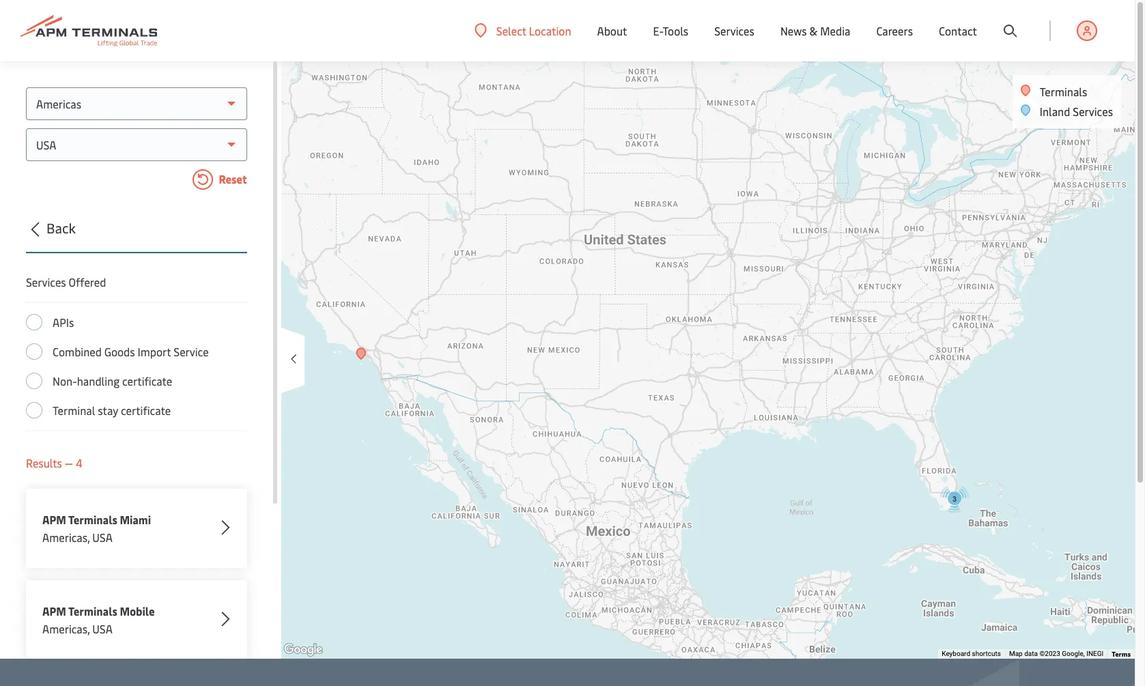 Task type: locate. For each thing, give the bounding box(es) containing it.
careers button
[[877, 0, 914, 61]]

Non-handling certificate radio
[[26, 373, 42, 389]]

1 horizontal spatial services
[[715, 23, 755, 38]]

terms link
[[1113, 650, 1131, 659]]

stay
[[98, 403, 118, 418]]

services right 'inland'
[[1074, 104, 1114, 119]]

2 apm from the top
[[42, 604, 66, 619]]

americas, for apm terminals miami americas, usa
[[42, 530, 90, 545]]

0 vertical spatial usa
[[92, 530, 113, 545]]

2 usa from the top
[[92, 622, 113, 637]]

americas, for apm terminals mobile americas, usa
[[42, 622, 90, 637]]

select location
[[497, 23, 572, 38]]

apm
[[42, 512, 66, 527], [42, 604, 66, 619]]

goods
[[104, 344, 135, 359]]

results
[[26, 456, 62, 471]]

usa for mobile
[[92, 622, 113, 637]]

apm inside apm terminals miami americas, usa
[[42, 512, 66, 527]]

apm terminals mobile americas, usa
[[42, 604, 155, 637]]

terminals inside apm terminals mobile americas, usa
[[68, 604, 117, 619]]

1 usa from the top
[[92, 530, 113, 545]]

terminals up 'inland'
[[1040, 84, 1088, 99]]

1 vertical spatial terminals
[[68, 512, 117, 527]]

1 americas, from the top
[[42, 530, 90, 545]]

media
[[821, 23, 851, 38]]

0 vertical spatial americas,
[[42, 530, 90, 545]]

certificate down import on the left bottom
[[122, 374, 172, 389]]

0 vertical spatial services
[[715, 23, 755, 38]]

map region
[[103, 40, 1146, 687]]

2 vertical spatial services
[[26, 275, 66, 290]]

terminals left 'mobile'
[[68, 604, 117, 619]]

careers
[[877, 23, 914, 38]]

1 apm from the top
[[42, 512, 66, 527]]

services button
[[715, 0, 755, 61]]

1 vertical spatial apm
[[42, 604, 66, 619]]

2 americas, from the top
[[42, 622, 90, 637]]

2 vertical spatial terminals
[[68, 604, 117, 619]]

—
[[65, 456, 73, 471]]

0 vertical spatial terminals
[[1040, 84, 1088, 99]]

4
[[76, 456, 82, 471]]

non-
[[53, 374, 77, 389]]

1 vertical spatial certificate
[[121, 403, 171, 418]]

0 horizontal spatial services
[[26, 275, 66, 290]]

Terminal stay certificate radio
[[26, 402, 42, 419]]

non-handling certificate
[[53, 374, 172, 389]]

certificate
[[122, 374, 172, 389], [121, 403, 171, 418]]

services right the tools
[[715, 23, 755, 38]]

2 horizontal spatial services
[[1074, 104, 1114, 119]]

news & media
[[781, 23, 851, 38]]

1 vertical spatial usa
[[92, 622, 113, 637]]

google,
[[1063, 651, 1086, 658]]

select
[[497, 23, 527, 38]]

reset
[[216, 172, 247, 187]]

contact button
[[940, 0, 978, 61]]

usa inside apm terminals miami americas, usa
[[92, 530, 113, 545]]

inland
[[1040, 104, 1071, 119]]

about
[[598, 23, 628, 38]]

services
[[715, 23, 755, 38], [1074, 104, 1114, 119], [26, 275, 66, 290]]

americas, inside apm terminals miami americas, usa
[[42, 530, 90, 545]]

keyboard shortcuts
[[942, 651, 1002, 658]]

certificate right stay
[[121, 403, 171, 418]]

terminals inside apm terminals miami americas, usa
[[68, 512, 117, 527]]

apm inside apm terminals mobile americas, usa
[[42, 604, 66, 619]]

1 vertical spatial americas,
[[42, 622, 90, 637]]

usa
[[92, 530, 113, 545], [92, 622, 113, 637]]

terminals
[[1040, 84, 1088, 99], [68, 512, 117, 527], [68, 604, 117, 619]]

terminal stay certificate
[[53, 403, 171, 418]]

contact
[[940, 23, 978, 38]]

results — 4
[[26, 456, 82, 471]]

keyboard
[[942, 651, 971, 658]]

terminals for mobile
[[68, 604, 117, 619]]

tools
[[663, 23, 689, 38]]

map data ©2023 google, inegi
[[1010, 651, 1104, 658]]

americas, inside apm terminals mobile americas, usa
[[42, 622, 90, 637]]

americas,
[[42, 530, 90, 545], [42, 622, 90, 637]]

services left offered at the top
[[26, 275, 66, 290]]

usa inside apm terminals mobile americas, usa
[[92, 622, 113, 637]]

0 vertical spatial apm
[[42, 512, 66, 527]]

0 vertical spatial certificate
[[122, 374, 172, 389]]

data
[[1025, 651, 1039, 658]]

terminals left miami
[[68, 512, 117, 527]]

miami
[[120, 512, 151, 527]]

usa for miami
[[92, 530, 113, 545]]



Task type: describe. For each thing, give the bounding box(es) containing it.
map
[[1010, 651, 1023, 658]]

©2023
[[1040, 651, 1061, 658]]

combined
[[53, 344, 102, 359]]

e-tools
[[653, 23, 689, 38]]

&
[[810, 23, 818, 38]]

news
[[781, 23, 807, 38]]

certificate for non-handling certificate
[[122, 374, 172, 389]]

e-
[[653, 23, 663, 38]]

offered
[[69, 275, 106, 290]]

google image
[[281, 642, 326, 659]]

services for services offered
[[26, 275, 66, 290]]

apm for apm terminals miami
[[42, 512, 66, 527]]

inegi
[[1087, 651, 1104, 658]]

back
[[46, 219, 76, 237]]

select location button
[[475, 23, 572, 38]]

apis
[[53, 315, 74, 330]]

import
[[138, 344, 171, 359]]

news & media button
[[781, 0, 851, 61]]

shortcuts
[[973, 651, 1002, 658]]

about button
[[598, 0, 628, 61]]

handling
[[77, 374, 120, 389]]

apm for apm terminals mobile
[[42, 604, 66, 619]]

mobile
[[120, 604, 155, 619]]

services offered
[[26, 275, 106, 290]]

terminals for miami
[[68, 512, 117, 527]]

certificate for terminal stay certificate
[[121, 403, 171, 418]]

e-tools button
[[653, 0, 689, 61]]

location
[[529, 23, 572, 38]]

Combined Goods Import Service radio
[[26, 344, 42, 360]]

services for services
[[715, 23, 755, 38]]

APIs radio
[[26, 314, 42, 331]]

terminal
[[53, 403, 95, 418]]

inland services
[[1040, 104, 1114, 119]]

3
[[953, 495, 957, 503]]

apm terminals miami americas, usa
[[42, 512, 151, 545]]

1 vertical spatial services
[[1074, 104, 1114, 119]]

reset button
[[26, 169, 247, 193]]

terms
[[1113, 650, 1131, 659]]

service
[[174, 344, 209, 359]]

keyboard shortcuts button
[[942, 650, 1002, 659]]

back button
[[22, 218, 247, 253]]

combined goods import service
[[53, 344, 209, 359]]



Task type: vqa. For each thing, say whether or not it's contained in the screenshot.
login / create account link
no



